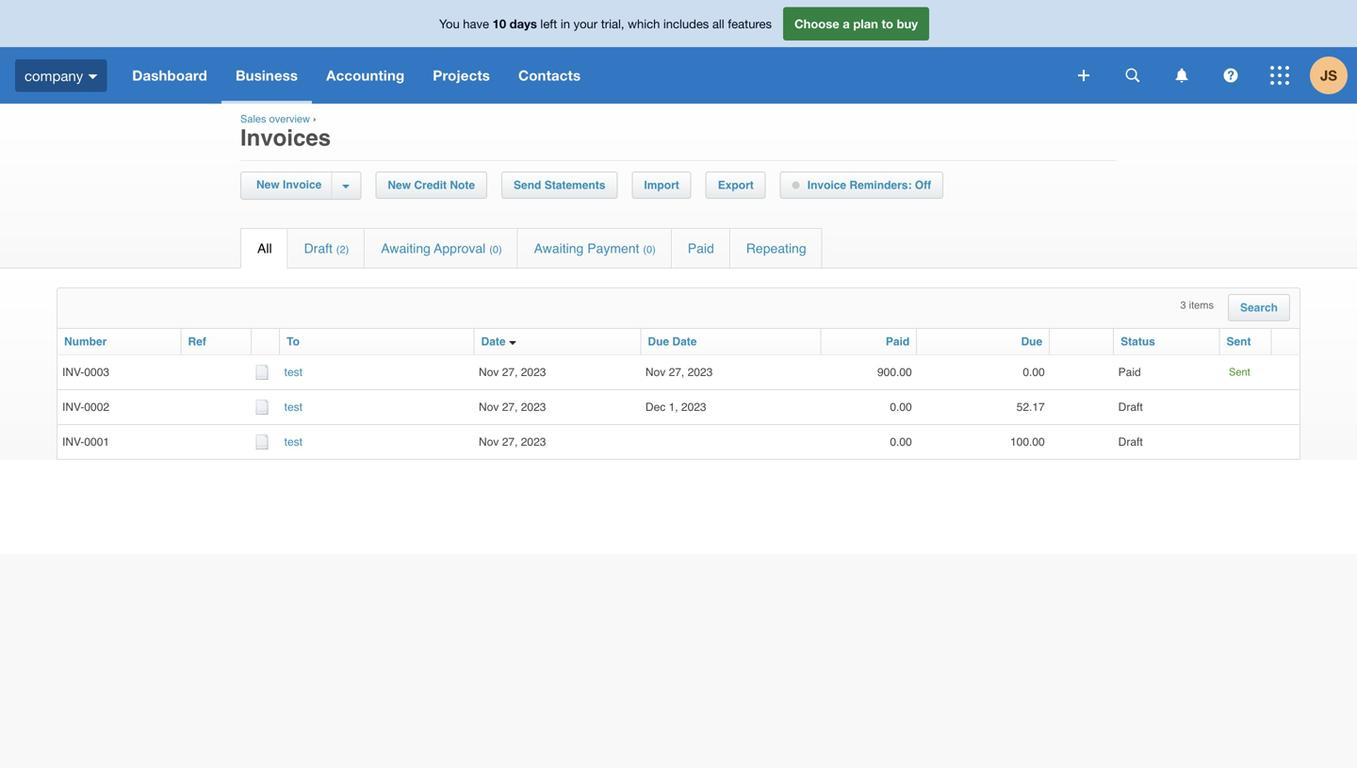 Task type: locate. For each thing, give the bounding box(es) containing it.
new invoice link
[[252, 173, 331, 198]]

1 horizontal spatial invoice
[[808, 179, 847, 192]]

all link
[[241, 229, 287, 268]]

(0) inside awaiting payment (0)
[[643, 244, 656, 255]]

awaiting approval (0)
[[381, 241, 502, 256]]

due up 'dec'
[[648, 335, 669, 348]]

banner
[[0, 0, 1358, 104]]

2 vertical spatial inv-
[[62, 436, 84, 449]]

paid up '900.00'
[[886, 335, 910, 348]]

0 vertical spatial test link
[[284, 366, 303, 379]]

0001
[[84, 436, 109, 449]]

due for due link
[[1021, 335, 1043, 348]]

1 vertical spatial 0.00
[[890, 401, 912, 414]]

2 due from the left
[[1021, 335, 1043, 348]]

due date link
[[648, 335, 697, 348]]

invoice inside 'link'
[[808, 179, 847, 192]]

1 horizontal spatial due
[[1021, 335, 1043, 348]]

(0) inside awaiting approval (0)
[[489, 244, 502, 255]]

1 horizontal spatial paid
[[886, 335, 910, 348]]

0 horizontal spatial date
[[481, 335, 506, 348]]

search link
[[1229, 295, 1290, 321]]

2 horizontal spatial paid
[[1119, 366, 1141, 379]]

inv- down inv-0003
[[62, 401, 84, 414]]

1 test link from the top
[[284, 366, 303, 379]]

1 vertical spatial paid
[[886, 335, 910, 348]]

2 date from the left
[[673, 335, 697, 348]]

2 vertical spatial test
[[284, 436, 303, 449]]

0 horizontal spatial paid link
[[672, 229, 729, 268]]

new credit note
[[388, 179, 475, 192]]

0 horizontal spatial (0)
[[489, 244, 502, 255]]

1 horizontal spatial paid link
[[886, 335, 910, 348]]

(0) right payment
[[643, 244, 656, 255]]

sales overview › invoices
[[240, 113, 331, 151]]

(0) right approval
[[489, 244, 502, 255]]

2 vertical spatial 0.00
[[890, 436, 912, 449]]

(2)
[[336, 244, 349, 255]]

2 invoice from the left
[[808, 179, 847, 192]]

svg image
[[1126, 68, 1140, 82], [1078, 70, 1090, 81]]

0 horizontal spatial invoice
[[283, 178, 322, 191]]

sent
[[1227, 335, 1251, 348], [1229, 366, 1251, 378]]

invoice down 'invoices'
[[283, 178, 322, 191]]

(0) for awaiting payment
[[643, 244, 656, 255]]

3 test from the top
[[284, 436, 303, 449]]

nov 27, 2023 for 100.00
[[479, 436, 546, 449]]

new
[[256, 178, 280, 191], [388, 179, 411, 192]]

due link
[[1021, 335, 1043, 348]]

sent down sent link
[[1229, 366, 1251, 378]]

0.00 for 52.17
[[890, 401, 912, 414]]

to link
[[287, 335, 300, 348]]

accounting
[[326, 67, 405, 84]]

nov
[[479, 366, 499, 379], [646, 366, 666, 379], [479, 401, 499, 414], [479, 436, 499, 449]]

1 vertical spatial test link
[[284, 401, 303, 414]]

due
[[648, 335, 669, 348], [1021, 335, 1043, 348]]

2023
[[521, 366, 546, 379], [688, 366, 713, 379], [521, 401, 546, 414], [682, 401, 707, 414], [521, 436, 546, 449]]

payment
[[587, 241, 640, 256]]

0 vertical spatial paid
[[688, 241, 714, 256]]

test
[[284, 366, 303, 379], [284, 401, 303, 414], [284, 436, 303, 449]]

choose
[[795, 16, 840, 31]]

sent down search link
[[1227, 335, 1251, 348]]

2 awaiting from the left
[[534, 241, 584, 256]]

2 vertical spatial test link
[[284, 436, 303, 449]]

new for new invoice
[[256, 178, 280, 191]]

credit
[[414, 179, 447, 192]]

1 vertical spatial draft
[[1119, 401, 1143, 414]]

new down 'invoices'
[[256, 178, 280, 191]]

1 date from the left
[[481, 335, 506, 348]]

0.00
[[1023, 366, 1045, 379], [890, 401, 912, 414], [890, 436, 912, 449]]

to
[[882, 16, 894, 31]]

100.00
[[1011, 436, 1045, 449]]

draft for 100.00
[[1119, 436, 1143, 449]]

new for new credit note
[[388, 179, 411, 192]]

send
[[514, 179, 541, 192]]

1 vertical spatial inv-
[[62, 401, 84, 414]]

nov for 0003
[[479, 366, 499, 379]]

number
[[64, 335, 107, 348]]

business
[[236, 67, 298, 84]]

1 horizontal spatial (0)
[[643, 244, 656, 255]]

1 vertical spatial paid link
[[886, 335, 910, 348]]

1 (0) from the left
[[489, 244, 502, 255]]

send statements link
[[503, 173, 617, 198]]

test link for inv-0002
[[284, 401, 303, 414]]

company button
[[0, 47, 118, 104]]

3 inv- from the top
[[62, 436, 84, 449]]

banner containing dashboard
[[0, 0, 1358, 104]]

all
[[713, 16, 725, 31]]

1 horizontal spatial new
[[388, 179, 411, 192]]

paid
[[688, 241, 714, 256], [886, 335, 910, 348], [1119, 366, 1141, 379]]

overview
[[269, 113, 310, 125]]

new credit note link
[[376, 173, 486, 198]]

1 horizontal spatial date
[[673, 335, 697, 348]]

(0)
[[489, 244, 502, 255], [643, 244, 656, 255]]

you
[[439, 16, 460, 31]]

1 awaiting from the left
[[381, 241, 431, 256]]

invoice
[[283, 178, 322, 191], [808, 179, 847, 192]]

approval
[[434, 241, 486, 256]]

draft for 52.17
[[1119, 401, 1143, 414]]

paid down 'export' link
[[688, 241, 714, 256]]

1 test from the top
[[284, 366, 303, 379]]

2 test from the top
[[284, 401, 303, 414]]

awaiting left payment
[[534, 241, 584, 256]]

1 vertical spatial test
[[284, 401, 303, 414]]

business button
[[221, 47, 312, 104]]

note
[[450, 179, 475, 192]]

nov 27, 2023 for 52.17
[[479, 401, 546, 414]]

0 horizontal spatial svg image
[[1078, 70, 1090, 81]]

2 vertical spatial draft
[[1119, 436, 1143, 449]]

2023 for 0.00
[[521, 366, 546, 379]]

reminders:
[[850, 179, 912, 192]]

paid link down export
[[672, 229, 729, 268]]

awaiting
[[381, 241, 431, 256], [534, 241, 584, 256]]

draft
[[304, 241, 333, 256], [1119, 401, 1143, 414], [1119, 436, 1143, 449]]

0.00 for 100.00
[[890, 436, 912, 449]]

inv- down number
[[62, 366, 84, 379]]

awaiting left approval
[[381, 241, 431, 256]]

2 inv- from the top
[[62, 401, 84, 414]]

date
[[481, 335, 506, 348], [673, 335, 697, 348]]

1 vertical spatial sent
[[1229, 366, 1251, 378]]

inv- down inv-0002
[[62, 436, 84, 449]]

2 (0) from the left
[[643, 244, 656, 255]]

paid link up '900.00'
[[886, 335, 910, 348]]

due date
[[648, 335, 697, 348]]

0 vertical spatial paid link
[[672, 229, 729, 268]]

choose a plan to buy
[[795, 16, 918, 31]]

0 horizontal spatial awaiting
[[381, 241, 431, 256]]

1 due from the left
[[648, 335, 669, 348]]

new left credit
[[388, 179, 411, 192]]

due up 52.17
[[1021, 335, 1043, 348]]

2 new from the left
[[388, 179, 411, 192]]

nov 27, 2023
[[479, 366, 546, 379], [646, 366, 719, 379], [479, 401, 546, 414], [479, 436, 546, 449]]

27,
[[502, 366, 518, 379], [669, 366, 685, 379], [502, 401, 518, 414], [502, 436, 518, 449]]

3 test link from the top
[[284, 436, 303, 449]]

inv-0001
[[62, 436, 109, 449]]

invoice left reminders:
[[808, 179, 847, 192]]

plan
[[853, 16, 878, 31]]

awaiting for awaiting payment
[[534, 241, 584, 256]]

statements
[[545, 179, 606, 192]]

invoice reminders:                                  off
[[808, 179, 932, 192]]

company
[[25, 67, 83, 84]]

1 new from the left
[[256, 178, 280, 191]]

new invoice
[[256, 178, 322, 191]]

0 vertical spatial test
[[284, 366, 303, 379]]

dec 1, 2023
[[646, 401, 713, 414]]

dashboard link
[[118, 47, 221, 104]]

paid link
[[672, 229, 729, 268], [886, 335, 910, 348]]

1 inv- from the top
[[62, 366, 84, 379]]

0 horizontal spatial new
[[256, 178, 280, 191]]

1 horizontal spatial awaiting
[[534, 241, 584, 256]]

days
[[510, 16, 537, 31]]

projects
[[433, 67, 490, 84]]

2023 for 100.00
[[521, 436, 546, 449]]

test link
[[284, 366, 303, 379], [284, 401, 303, 414], [284, 436, 303, 449]]

0 horizontal spatial due
[[648, 335, 669, 348]]

svg image
[[1271, 66, 1290, 85], [1176, 68, 1188, 82], [1224, 68, 1238, 82], [88, 74, 97, 79]]

2 test link from the top
[[284, 401, 303, 414]]

0 vertical spatial inv-
[[62, 366, 84, 379]]

0 vertical spatial sent
[[1227, 335, 1251, 348]]

svg image inside "company" popup button
[[88, 74, 97, 79]]

paid down status
[[1119, 366, 1141, 379]]



Task type: describe. For each thing, give the bounding box(es) containing it.
a
[[843, 16, 850, 31]]

nov for 0001
[[479, 436, 499, 449]]

(0) for awaiting approval
[[489, 244, 502, 255]]

3
[[1181, 299, 1187, 311]]

nov for 0002
[[479, 401, 499, 414]]

dec
[[646, 401, 666, 414]]

export
[[718, 179, 754, 192]]

900.00
[[878, 366, 912, 379]]

inv-0002
[[62, 401, 109, 414]]

your
[[574, 16, 598, 31]]

number link
[[64, 335, 107, 348]]

invoice reminders:                                  off link
[[781, 173, 943, 198]]

27, for 100.00
[[502, 436, 518, 449]]

status link
[[1121, 335, 1156, 348]]

projects button
[[419, 47, 504, 104]]

10
[[493, 16, 506, 31]]

repeating
[[746, 241, 807, 256]]

awaiting payment (0)
[[534, 241, 656, 256]]

0 vertical spatial draft
[[304, 241, 333, 256]]

trial,
[[601, 16, 625, 31]]

js
[[1321, 67, 1338, 84]]

features
[[728, 16, 772, 31]]

draft (2)
[[304, 241, 349, 256]]

52.17
[[1017, 401, 1045, 414]]

search
[[1241, 301, 1278, 314]]

test for 0002
[[284, 401, 303, 414]]

sent link
[[1227, 335, 1251, 348]]

sales
[[240, 113, 266, 125]]

27, for 52.17
[[502, 401, 518, 414]]

to
[[287, 335, 300, 348]]

includes
[[664, 16, 709, 31]]

all
[[257, 241, 272, 256]]

inv- for inv-0001
[[62, 436, 84, 449]]

27, for 0.00
[[502, 366, 518, 379]]

have
[[463, 16, 489, 31]]

items
[[1189, 299, 1214, 311]]

test for 0001
[[284, 436, 303, 449]]

date link
[[481, 335, 506, 348]]

2 vertical spatial paid
[[1119, 366, 1141, 379]]

left
[[541, 16, 557, 31]]

0002
[[84, 401, 109, 414]]

status
[[1121, 335, 1156, 348]]

contacts button
[[504, 47, 595, 104]]

3 items
[[1181, 299, 1214, 311]]

in
[[561, 16, 570, 31]]

send statements
[[514, 179, 606, 192]]

test link for inv-0003
[[284, 366, 303, 379]]

import
[[644, 179, 679, 192]]

which
[[628, 16, 660, 31]]

2023 for 52.17
[[521, 401, 546, 414]]

0003
[[84, 366, 109, 379]]

contacts
[[518, 67, 581, 84]]

ref
[[188, 335, 206, 348]]

test link for inv-0001
[[284, 436, 303, 449]]

ref link
[[188, 335, 206, 348]]

›
[[313, 113, 316, 125]]

inv- for inv-0003
[[62, 366, 84, 379]]

inv-0003
[[62, 366, 109, 379]]

import link
[[633, 173, 691, 198]]

awaiting for awaiting approval
[[381, 241, 431, 256]]

buy
[[897, 16, 918, 31]]

0 horizontal spatial paid
[[688, 241, 714, 256]]

nov 27, 2023 for 0.00
[[479, 366, 546, 379]]

1 horizontal spatial svg image
[[1126, 68, 1140, 82]]

1 invoice from the left
[[283, 178, 322, 191]]

due for due date
[[648, 335, 669, 348]]

0 vertical spatial 0.00
[[1023, 366, 1045, 379]]

js button
[[1310, 47, 1358, 104]]

1,
[[669, 401, 678, 414]]

sales overview link
[[240, 113, 310, 125]]

you have 10 days left in your trial, which includes all features
[[439, 16, 772, 31]]

accounting button
[[312, 47, 419, 104]]

export link
[[707, 173, 765, 198]]

repeating link
[[730, 229, 823, 268]]

inv- for inv-0002
[[62, 401, 84, 414]]

test for 0003
[[284, 366, 303, 379]]

dashboard
[[132, 67, 207, 84]]

off
[[915, 179, 932, 192]]

invoices
[[240, 125, 331, 151]]



Task type: vqa. For each thing, say whether or not it's contained in the screenshot.
right svg icon
no



